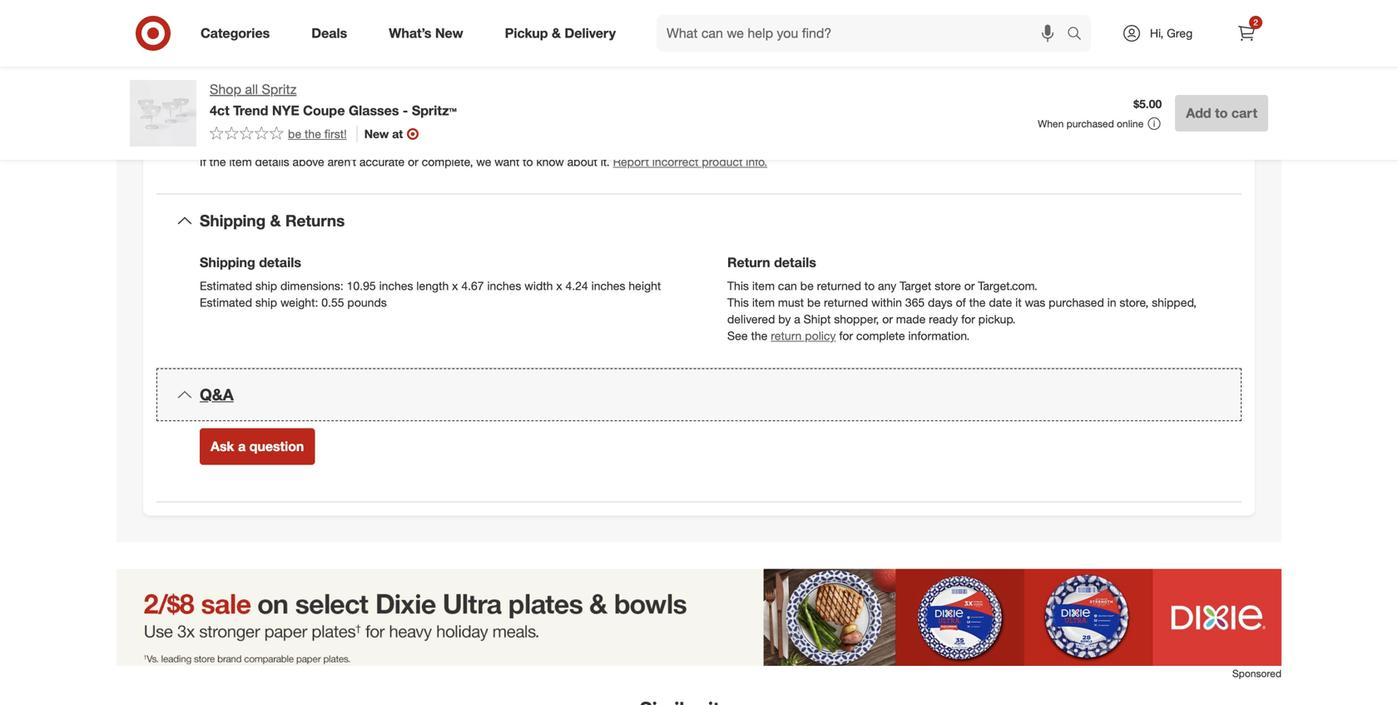 Task type: describe. For each thing, give the bounding box(es) containing it.
the down delivered
[[751, 328, 768, 343]]

know
[[537, 154, 564, 169]]

policy
[[805, 328, 836, 343]]

complete
[[857, 328, 905, 343]]

report incorrect product info. button
[[613, 154, 768, 170]]

q&a button
[[157, 368, 1242, 421]]

2 vertical spatial be
[[808, 295, 821, 310]]

when
[[1038, 117, 1064, 130]]

advertisement region
[[117, 569, 1282, 666]]

shop all spritz 4ct trend nye coupe glasses - spritz™
[[210, 81, 457, 119]]

returns
[[285, 211, 345, 230]]

shipping for shipping & returns
[[200, 211, 266, 230]]

shipping & returns
[[200, 211, 345, 230]]

a inside the return details this item can be returned to any target store or target.com. this item must be returned within 365 days of the date it was purchased in store, shipped, delivered by a shipt shopper, or made ready for pickup. see the return policy for complete information.
[[794, 312, 801, 326]]

be the first!
[[288, 126, 347, 141]]

nye
[[272, 102, 300, 119]]

0 vertical spatial purchased
[[1067, 117, 1115, 130]]

store
[[935, 278, 961, 293]]

details down the be the first! link at top
[[255, 154, 289, 169]]

above
[[293, 154, 324, 169]]

return details this item can be returned to any target store or target.com. this item must be returned within 365 days of the date it was purchased in store, shipped, delivered by a shipt shopper, or made ready for pickup. see the return policy for complete information.
[[728, 254, 1197, 343]]

return
[[728, 254, 771, 270]]

10.95
[[347, 278, 376, 293]]

1 ship from the top
[[256, 278, 277, 293]]

hi, greg
[[1151, 26, 1193, 40]]

the right if
[[210, 154, 226, 169]]

1 vertical spatial be
[[801, 278, 814, 293]]

report
[[613, 154, 649, 169]]

shipt
[[804, 312, 831, 326]]

2
[[1254, 17, 1259, 27]]

any
[[878, 278, 897, 293]]

shop
[[210, 81, 241, 97]]

weight:
[[281, 295, 318, 310]]

delivered
[[728, 312, 775, 326]]

search button
[[1060, 15, 1100, 55]]

2 this from the top
[[728, 295, 749, 310]]

shipped,
[[1152, 295, 1197, 310]]

shipping details estimated ship dimensions: 10.95 inches length x 4.67 inches width x 4.24 inches height estimated ship weight: 0.55 pounds
[[200, 254, 661, 310]]

0 vertical spatial or
[[408, 154, 419, 169]]

categories link
[[186, 15, 291, 52]]

date
[[989, 295, 1013, 310]]

3 inches from the left
[[592, 278, 626, 293]]

the right of
[[970, 295, 986, 310]]

ask a question button
[[200, 428, 315, 465]]

1 vertical spatial new
[[364, 126, 389, 141]]

a inside 'button'
[[238, 438, 246, 454]]

delivery
[[565, 25, 616, 41]]

online
[[1117, 117, 1144, 130]]

when purchased online
[[1038, 117, 1144, 130]]

at
[[392, 126, 403, 141]]

new at
[[364, 126, 403, 141]]

add
[[1187, 105, 1212, 121]]

about
[[567, 154, 598, 169]]

2 x from the left
[[556, 278, 562, 293]]

within
[[872, 295, 902, 310]]

accurate
[[360, 154, 405, 169]]

glasses
[[349, 102, 399, 119]]

image of 4ct trend nye coupe glasses - spritz™ image
[[130, 80, 196, 147]]

to inside the return details this item can be returned to any target store or target.com. this item must be returned within 365 days of the date it was purchased in store, shipped, delivered by a shipt shopper, or made ready for pickup. see the return policy for complete information.
[[865, 278, 875, 293]]

ask
[[211, 438, 234, 454]]

0 vertical spatial item
[[229, 154, 252, 169]]

add to cart
[[1187, 105, 1258, 121]]

width
[[525, 278, 553, 293]]

made
[[897, 312, 926, 326]]

imported
[[240, 100, 288, 115]]

ask a question
[[211, 438, 304, 454]]

aren't
[[328, 154, 356, 169]]

deals link
[[297, 15, 368, 52]]

1 vertical spatial to
[[523, 154, 533, 169]]

it
[[1016, 295, 1022, 310]]

purchased inside the return details this item can be returned to any target store or target.com. this item must be returned within 365 days of the date it was purchased in store, shipped, delivered by a shipt shopper, or made ready for pickup. see the return policy for complete information.
[[1049, 295, 1105, 310]]

return
[[771, 328, 802, 343]]

all
[[245, 81, 258, 97]]

must
[[778, 295, 804, 310]]

shipping & returns button
[[157, 194, 1242, 247]]

what's new link
[[375, 15, 484, 52]]

cart
[[1232, 105, 1258, 121]]

0 vertical spatial new
[[435, 25, 463, 41]]

2 vertical spatial item
[[753, 295, 775, 310]]

1 horizontal spatial or
[[883, 312, 893, 326]]

0.55
[[322, 295, 344, 310]]

product
[[702, 154, 743, 169]]

first!
[[325, 126, 347, 141]]

greg
[[1167, 26, 1193, 40]]

add to cart button
[[1176, 95, 1269, 132]]

pickup & delivery link
[[491, 15, 637, 52]]

information.
[[909, 328, 970, 343]]

2 horizontal spatial or
[[965, 278, 975, 293]]



Task type: vqa. For each thing, say whether or not it's contained in the screenshot.
just
no



Task type: locate. For each thing, give the bounding box(es) containing it.
a
[[794, 312, 801, 326], [238, 438, 246, 454]]

0 horizontal spatial &
[[270, 211, 281, 230]]

details up dimensions: on the top left of page
[[259, 254, 301, 270]]

be
[[288, 126, 302, 141], [801, 278, 814, 293], [808, 295, 821, 310]]

or up of
[[965, 278, 975, 293]]

1 horizontal spatial x
[[556, 278, 562, 293]]

1 vertical spatial returned
[[824, 295, 869, 310]]

inches
[[379, 278, 413, 293], [487, 278, 521, 293], [592, 278, 626, 293]]

2 shipping from the top
[[200, 254, 255, 270]]

question
[[249, 438, 304, 454]]

0 vertical spatial estimated
[[200, 278, 252, 293]]

to inside button
[[1216, 105, 1228, 121]]

a right the by
[[794, 312, 801, 326]]

if the item details above aren't accurate or complete, we want to know about it. report incorrect product info.
[[200, 154, 768, 169]]

what's new
[[389, 25, 463, 41]]

store,
[[1120, 295, 1149, 310]]

365
[[906, 295, 925, 310]]

this down return at the top
[[728, 278, 749, 293]]

new
[[435, 25, 463, 41], [364, 126, 389, 141]]

& inside 'link'
[[552, 25, 561, 41]]

shipping inside shipping details estimated ship dimensions: 10.95 inches length x 4.67 inches width x 4.24 inches height estimated ship weight: 0.55 pounds
[[200, 254, 255, 270]]

&
[[552, 25, 561, 41], [270, 211, 281, 230]]

ship left weight:
[[256, 295, 277, 310]]

want
[[495, 154, 520, 169]]

1 horizontal spatial a
[[794, 312, 801, 326]]

returned
[[817, 278, 862, 293], [824, 295, 869, 310]]

target
[[900, 278, 932, 293]]

pickup
[[505, 25, 548, 41]]

shipping down if
[[200, 211, 266, 230]]

origin : imported
[[200, 100, 288, 115]]

details up "can"
[[774, 254, 817, 270]]

origin
[[200, 100, 234, 115]]

2 vertical spatial or
[[883, 312, 893, 326]]

return policy link
[[771, 328, 836, 343]]

2 vertical spatial to
[[865, 278, 875, 293]]

:
[[234, 100, 237, 115]]

the left first!
[[305, 126, 321, 141]]

x left '4.67'
[[452, 278, 458, 293]]

target.com.
[[979, 278, 1038, 293]]

by
[[779, 312, 791, 326]]

1 shipping from the top
[[200, 211, 266, 230]]

item left "can"
[[753, 278, 775, 293]]

info.
[[746, 154, 768, 169]]

1 vertical spatial or
[[965, 278, 975, 293]]

1 vertical spatial purchased
[[1049, 295, 1105, 310]]

spritz™
[[412, 102, 457, 119]]

be right "can"
[[801, 278, 814, 293]]

1 vertical spatial estimated
[[200, 295, 252, 310]]

incorrect
[[653, 154, 699, 169]]

1 x from the left
[[452, 278, 458, 293]]

be down nye
[[288, 126, 302, 141]]

1 horizontal spatial for
[[962, 312, 976, 326]]

for
[[962, 312, 976, 326], [840, 328, 853, 343]]

0 horizontal spatial or
[[408, 154, 419, 169]]

to right want
[[523, 154, 533, 169]]

length
[[417, 278, 449, 293]]

purchased
[[1067, 117, 1115, 130], [1049, 295, 1105, 310]]

inches right 4.24
[[592, 278, 626, 293]]

0 vertical spatial be
[[288, 126, 302, 141]]

1 horizontal spatial inches
[[487, 278, 521, 293]]

days
[[928, 295, 953, 310]]

0 vertical spatial this
[[728, 278, 749, 293]]

what's
[[389, 25, 432, 41]]

0 horizontal spatial new
[[364, 126, 389, 141]]

1 vertical spatial shipping
[[200, 254, 255, 270]]

a right ask at bottom left
[[238, 438, 246, 454]]

shipping inside dropdown button
[[200, 211, 266, 230]]

1 this from the top
[[728, 278, 749, 293]]

details for shipping
[[259, 254, 301, 270]]

or
[[408, 154, 419, 169], [965, 278, 975, 293], [883, 312, 893, 326]]

height
[[629, 278, 661, 293]]

4ct
[[210, 102, 230, 119]]

be the first! link
[[210, 126, 347, 142]]

shopper,
[[834, 312, 879, 326]]

2 estimated from the top
[[200, 295, 252, 310]]

x left 4.24
[[556, 278, 562, 293]]

dimensions:
[[281, 278, 344, 293]]

2 ship from the top
[[256, 295, 277, 310]]

shipping down shipping & returns
[[200, 254, 255, 270]]

1 horizontal spatial to
[[865, 278, 875, 293]]

2 horizontal spatial to
[[1216, 105, 1228, 121]]

0 horizontal spatial x
[[452, 278, 458, 293]]

the
[[305, 126, 321, 141], [210, 154, 226, 169], [970, 295, 986, 310], [751, 328, 768, 343]]

0 horizontal spatial for
[[840, 328, 853, 343]]

was
[[1025, 295, 1046, 310]]

of
[[956, 295, 966, 310]]

or right accurate
[[408, 154, 419, 169]]

ship
[[256, 278, 277, 293], [256, 295, 277, 310]]

trend
[[233, 102, 268, 119]]

this
[[728, 278, 749, 293], [728, 295, 749, 310]]

1 horizontal spatial new
[[435, 25, 463, 41]]

item right if
[[229, 154, 252, 169]]

-
[[403, 102, 408, 119]]

2 link
[[1229, 15, 1266, 52]]

estimated down shipping & returns
[[200, 278, 252, 293]]

1 vertical spatial a
[[238, 438, 246, 454]]

estimated left weight:
[[200, 295, 252, 310]]

inches up 'pounds'
[[379, 278, 413, 293]]

& for shipping
[[270, 211, 281, 230]]

2 horizontal spatial inches
[[592, 278, 626, 293]]

0 horizontal spatial a
[[238, 438, 246, 454]]

0 vertical spatial to
[[1216, 105, 1228, 121]]

details inside the return details this item can be returned to any target store or target.com. this item must be returned within 365 days of the date it was purchased in store, shipped, delivered by a shipt shopper, or made ready for pickup. see the return policy for complete information.
[[774, 254, 817, 270]]

4.67
[[462, 278, 484, 293]]

see
[[728, 328, 748, 343]]

item up delivered
[[753, 295, 775, 310]]

complete,
[[422, 154, 473, 169]]

1 vertical spatial ship
[[256, 295, 277, 310]]

shipping for shipping details estimated ship dimensions: 10.95 inches length x 4.67 inches width x 4.24 inches height estimated ship weight: 0.55 pounds
[[200, 254, 255, 270]]

purchased right when
[[1067, 117, 1115, 130]]

to right add
[[1216, 105, 1228, 121]]

to
[[1216, 105, 1228, 121], [523, 154, 533, 169], [865, 278, 875, 293]]

spritz
[[262, 81, 297, 97]]

it.
[[601, 154, 610, 169]]

$5.00
[[1134, 97, 1162, 111]]

0 vertical spatial for
[[962, 312, 976, 326]]

for down shopper,
[[840, 328, 853, 343]]

What can we help you find? suggestions appear below search field
[[657, 15, 1072, 52]]

0 vertical spatial returned
[[817, 278, 862, 293]]

1 vertical spatial this
[[728, 295, 749, 310]]

0 vertical spatial shipping
[[200, 211, 266, 230]]

new left at
[[364, 126, 389, 141]]

& inside dropdown button
[[270, 211, 281, 230]]

q&a
[[200, 385, 234, 404]]

& right pickup
[[552, 25, 561, 41]]

pickup.
[[979, 312, 1016, 326]]

1 inches from the left
[[379, 278, 413, 293]]

4.24
[[566, 278, 588, 293]]

& for pickup
[[552, 25, 561, 41]]

in
[[1108, 295, 1117, 310]]

details inside shipping details estimated ship dimensions: 10.95 inches length x 4.67 inches width x 4.24 inches height estimated ship weight: 0.55 pounds
[[259, 254, 301, 270]]

purchased left in
[[1049, 295, 1105, 310]]

0 vertical spatial ship
[[256, 278, 277, 293]]

sponsored
[[1233, 667, 1282, 680]]

inches right '4.67'
[[487, 278, 521, 293]]

1 vertical spatial item
[[753, 278, 775, 293]]

ship left dimensions: on the top left of page
[[256, 278, 277, 293]]

2 inches from the left
[[487, 278, 521, 293]]

0 horizontal spatial to
[[523, 154, 533, 169]]

categories
[[201, 25, 270, 41]]

item
[[229, 154, 252, 169], [753, 278, 775, 293], [753, 295, 775, 310]]

1 horizontal spatial &
[[552, 25, 561, 41]]

& left returns
[[270, 211, 281, 230]]

for down of
[[962, 312, 976, 326]]

estimated
[[200, 278, 252, 293], [200, 295, 252, 310]]

or down within
[[883, 312, 893, 326]]

new right what's
[[435, 25, 463, 41]]

sponsored region
[[117, 569, 1282, 705]]

be up the shipt
[[808, 295, 821, 310]]

to left any
[[865, 278, 875, 293]]

1 vertical spatial &
[[270, 211, 281, 230]]

can
[[778, 278, 797, 293]]

0 horizontal spatial inches
[[379, 278, 413, 293]]

we
[[477, 154, 492, 169]]

search
[[1060, 27, 1100, 43]]

1 vertical spatial for
[[840, 328, 853, 343]]

0 vertical spatial &
[[552, 25, 561, 41]]

coupe
[[303, 102, 345, 119]]

pounds
[[348, 295, 387, 310]]

this up delivered
[[728, 295, 749, 310]]

pickup & delivery
[[505, 25, 616, 41]]

x
[[452, 278, 458, 293], [556, 278, 562, 293]]

0 vertical spatial a
[[794, 312, 801, 326]]

1 estimated from the top
[[200, 278, 252, 293]]

details for return
[[774, 254, 817, 270]]

deals
[[312, 25, 347, 41]]



